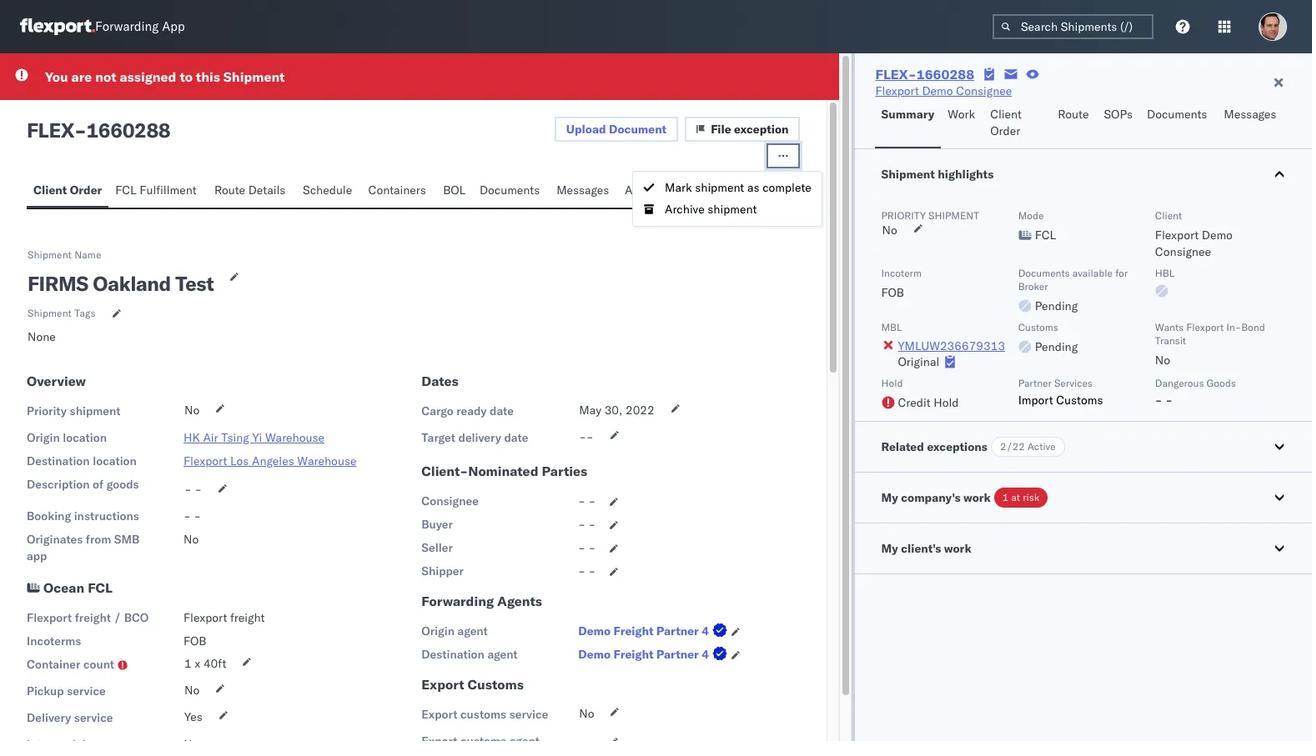 Task type: vqa. For each thing, say whether or not it's contained in the screenshot.


Task type: locate. For each thing, give the bounding box(es) containing it.
1 vertical spatial demo freight partner 4 link
[[578, 647, 731, 663]]

2 vertical spatial fcl
[[88, 580, 112, 596]]

0 vertical spatial client
[[990, 107, 1022, 122]]

1 vertical spatial customs
[[1056, 393, 1103, 408]]

0 horizontal spatial order
[[70, 183, 102, 198]]

0 horizontal spatial messages button
[[550, 175, 618, 208]]

0 vertical spatial fob
[[881, 285, 904, 300]]

flexport left in-
[[1186, 321, 1224, 334]]

my inside button
[[881, 541, 898, 556]]

flexport up 1 x 40ft
[[184, 611, 227, 626]]

1 horizontal spatial client order button
[[984, 99, 1051, 148]]

destination agent
[[421, 647, 518, 662]]

client-
[[421, 463, 468, 480]]

- - for description of goods
[[184, 482, 202, 497]]

destination for destination location
[[27, 454, 90, 469]]

flexport down air
[[184, 454, 227, 469]]

consignee
[[956, 83, 1012, 98], [1155, 244, 1211, 259], [421, 494, 479, 509]]

as
[[747, 180, 760, 195]]

not
[[95, 68, 116, 85]]

1 horizontal spatial fob
[[881, 285, 904, 300]]

0 horizontal spatial 1
[[184, 657, 192, 672]]

shipment for shipment tags
[[28, 307, 72, 319]]

1 horizontal spatial documents
[[1018, 267, 1070, 279]]

demo freight partner 4 link
[[578, 623, 731, 640], [578, 647, 731, 663]]

0 vertical spatial date
[[490, 404, 514, 419]]

service right customs
[[509, 707, 548, 722]]

client up hbl
[[1155, 209, 1182, 222]]

2 vertical spatial partner
[[657, 647, 699, 662]]

my left client's
[[881, 541, 898, 556]]

fcl up flexport freight / bco
[[88, 580, 112, 596]]

flexport down flex- on the right of page
[[875, 83, 919, 98]]

1 at risk
[[1003, 491, 1040, 504]]

for
[[1115, 267, 1128, 279]]

0 vertical spatial work
[[963, 491, 991, 506]]

documents for documents available for broker
[[1018, 267, 1070, 279]]

route
[[1058, 107, 1089, 122], [214, 183, 245, 198]]

client for the leftmost client order button
[[33, 183, 67, 198]]

fob up x
[[184, 634, 207, 649]]

forwarding for forwarding agents
[[421, 593, 494, 610]]

1 vertical spatial fob
[[184, 634, 207, 649]]

1 horizontal spatial messages
[[1224, 107, 1277, 122]]

flexport inside wants flexport in-bond transit no
[[1186, 321, 1224, 334]]

0 vertical spatial order
[[990, 123, 1020, 138]]

services
[[1054, 377, 1093, 390]]

shipment up 'origin location'
[[70, 404, 120, 419]]

documents button right bol
[[473, 175, 550, 208]]

no
[[882, 223, 897, 238], [1155, 353, 1170, 368], [184, 403, 200, 418], [184, 532, 199, 547], [184, 683, 200, 698], [579, 707, 594, 722]]

0 vertical spatial agent
[[458, 624, 488, 639]]

1 for 1 x 40ft
[[184, 657, 192, 672]]

my left company's
[[881, 491, 898, 506]]

order down flex - 1660288
[[70, 183, 102, 198]]

0 horizontal spatial fob
[[184, 634, 207, 649]]

you
[[45, 68, 68, 85]]

wants flexport in-bond transit no
[[1155, 321, 1265, 368]]

1660288
[[917, 66, 974, 83], [86, 118, 170, 143]]

are
[[71, 68, 92, 85]]

1 horizontal spatial freight
[[230, 611, 265, 626]]

0 horizontal spatial priority shipment
[[27, 404, 120, 419]]

0 vertical spatial 4
[[702, 624, 709, 639]]

1 horizontal spatial route
[[1058, 107, 1089, 122]]

client right work
[[990, 107, 1022, 122]]

shipment down summary button
[[881, 167, 935, 182]]

service for no
[[67, 684, 106, 699]]

- - for seller
[[578, 541, 596, 556]]

partner for origin agent
[[657, 624, 699, 639]]

hk
[[184, 430, 200, 445]]

related exceptions
[[881, 440, 988, 455]]

target delivery date
[[421, 430, 528, 445]]

pending for documents available for broker
[[1035, 299, 1078, 314]]

hold right credit
[[934, 395, 959, 410]]

partner inside 'partner services import customs'
[[1018, 377, 1052, 390]]

-
[[74, 118, 86, 143], [1155, 393, 1162, 408], [1165, 393, 1173, 408], [579, 430, 586, 445], [586, 430, 594, 445], [184, 482, 192, 497], [195, 482, 202, 497], [578, 494, 586, 509], [589, 494, 596, 509], [184, 509, 191, 524], [194, 509, 201, 524], [578, 517, 586, 532], [589, 517, 596, 532], [578, 541, 586, 556], [589, 541, 596, 556], [578, 564, 586, 579], [589, 564, 596, 579]]

0 vertical spatial client order button
[[984, 99, 1051, 148]]

import
[[1018, 393, 1053, 408]]

0 vertical spatial origin
[[27, 430, 60, 445]]

shipment for shipment name
[[28, 249, 72, 261]]

1 vertical spatial client order
[[33, 183, 102, 198]]

1 4 from the top
[[702, 624, 709, 639]]

0 vertical spatial customs
[[1018, 321, 1058, 334]]

file
[[711, 122, 731, 137]]

flexport los angeles warehouse
[[184, 454, 357, 469]]

forwarding for forwarding app
[[95, 19, 159, 35]]

0 horizontal spatial forwarding
[[95, 19, 159, 35]]

customs
[[1018, 321, 1058, 334], [1056, 393, 1103, 408], [468, 677, 524, 693]]

buyer
[[421, 517, 453, 532]]

details
[[248, 183, 286, 198]]

partner services import customs
[[1018, 377, 1103, 408]]

priority down overview
[[27, 404, 67, 419]]

2 my from the top
[[881, 541, 898, 556]]

route left the details
[[214, 183, 245, 198]]

consignee up hbl
[[1155, 244, 1211, 259]]

1 vertical spatial 1660288
[[86, 118, 170, 143]]

wants
[[1155, 321, 1184, 334]]

warehouse up angeles on the left of the page
[[265, 430, 325, 445]]

0 horizontal spatial client
[[33, 183, 67, 198]]

1660288 down assigned
[[86, 118, 170, 143]]

0 horizontal spatial hold
[[881, 377, 903, 390]]

demo inside client flexport demo consignee incoterm fob
[[1202, 228, 1233, 243]]

work
[[948, 107, 975, 122]]

pending
[[1035, 299, 1078, 314], [1035, 340, 1078, 355]]

2 demo freight partner 4 from the top
[[578, 647, 709, 662]]

yes
[[184, 710, 203, 725]]

client inside client flexport demo consignee incoterm fob
[[1155, 209, 1182, 222]]

1 vertical spatial my
[[881, 541, 898, 556]]

fcl left fulfillment at the top left
[[115, 183, 137, 198]]

1 horizontal spatial fcl
[[115, 183, 137, 198]]

complete
[[763, 180, 812, 195]]

client flexport demo consignee incoterm fob
[[881, 209, 1233, 300]]

shipment
[[695, 180, 744, 195], [708, 202, 757, 217], [928, 209, 979, 222], [70, 404, 120, 419]]

2 4 from the top
[[702, 647, 709, 662]]

1 vertical spatial 1
[[184, 657, 192, 672]]

destination location
[[27, 454, 137, 469]]

demo freight partner 4
[[578, 624, 709, 639], [578, 647, 709, 662]]

location for destination location
[[93, 454, 137, 469]]

service down count
[[67, 684, 106, 699]]

0 vertical spatial fcl
[[115, 183, 137, 198]]

1 vertical spatial export
[[421, 707, 458, 722]]

2 freight from the top
[[614, 647, 654, 662]]

destination
[[27, 454, 90, 469], [421, 647, 485, 662]]

route left sops
[[1058, 107, 1089, 122]]

consignee up work
[[956, 83, 1012, 98]]

target
[[421, 430, 455, 445]]

client order down flex
[[33, 183, 102, 198]]

1 vertical spatial work
[[944, 541, 972, 556]]

1 vertical spatial consignee
[[1155, 244, 1211, 259]]

1 horizontal spatial priority
[[881, 209, 926, 222]]

you are not assigned to this shipment
[[45, 68, 285, 85]]

ymluw236679313
[[898, 339, 1005, 354]]

1 freight from the top
[[614, 624, 654, 639]]

agent up destination agent
[[458, 624, 488, 639]]

0 horizontal spatial client order
[[33, 183, 102, 198]]

1 horizontal spatial consignee
[[956, 83, 1012, 98]]

fcl inside button
[[115, 183, 137, 198]]

warehouse right angeles on the left of the page
[[297, 454, 357, 469]]

0 horizontal spatial freight
[[75, 611, 111, 626]]

1 left x
[[184, 657, 192, 672]]

bol
[[443, 183, 466, 198]]

1 vertical spatial pending
[[1035, 340, 1078, 355]]

shipment inside button
[[881, 167, 935, 182]]

forwarding left app
[[95, 19, 159, 35]]

4 for destination agent
[[702, 647, 709, 662]]

2 demo freight partner 4 link from the top
[[578, 647, 731, 663]]

freight for flexport freight / bco
[[75, 611, 111, 626]]

0 vertical spatial destination
[[27, 454, 90, 469]]

customs down services
[[1056, 393, 1103, 408]]

1 freight from the left
[[75, 611, 111, 626]]

origin up destination agent
[[421, 624, 455, 639]]

export
[[421, 677, 464, 693], [421, 707, 458, 722]]

0 horizontal spatial destination
[[27, 454, 90, 469]]

Search Shipments (/) text field
[[993, 14, 1154, 39]]

originates from smb app
[[27, 532, 140, 564]]

1 demo freight partner 4 from the top
[[578, 624, 709, 639]]

client order button right work
[[984, 99, 1051, 148]]

dangerous
[[1155, 377, 1204, 390]]

1 vertical spatial agent
[[487, 647, 518, 662]]

2 freight from the left
[[230, 611, 265, 626]]

1 vertical spatial demo freight partner 4
[[578, 647, 709, 662]]

fob down incoterm
[[881, 285, 904, 300]]

consignee inside client flexport demo consignee incoterm fob
[[1155, 244, 1211, 259]]

client for the rightmost client order button
[[990, 107, 1022, 122]]

2 horizontal spatial fcl
[[1035, 228, 1056, 243]]

no inside wants flexport in-bond transit no
[[1155, 353, 1170, 368]]

2 export from the top
[[421, 707, 458, 722]]

route inside the route button
[[1058, 107, 1089, 122]]

1 vertical spatial messages
[[557, 183, 609, 198]]

- -
[[184, 482, 202, 497], [578, 494, 596, 509], [184, 509, 201, 524], [578, 517, 596, 532], [578, 541, 596, 556], [578, 564, 596, 579]]

0 vertical spatial export
[[421, 677, 464, 693]]

work left at
[[963, 491, 991, 506]]

0 vertical spatial demo freight partner 4 link
[[578, 623, 731, 640]]

1 vertical spatial freight
[[614, 647, 654, 662]]

0 vertical spatial my
[[881, 491, 898, 506]]

freight
[[75, 611, 111, 626], [230, 611, 265, 626]]

priority shipment up 'origin location'
[[27, 404, 120, 419]]

location
[[63, 430, 107, 445], [93, 454, 137, 469]]

route inside route details button
[[214, 183, 245, 198]]

priority down shipment highlights
[[881, 209, 926, 222]]

client down flex
[[33, 183, 67, 198]]

1 horizontal spatial 1
[[1003, 491, 1009, 504]]

0 horizontal spatial origin
[[27, 430, 60, 445]]

0 vertical spatial documents button
[[1140, 99, 1217, 148]]

client order
[[990, 107, 1022, 138], [33, 183, 102, 198]]

service
[[67, 684, 106, 699], [509, 707, 548, 722], [74, 711, 113, 726]]

client order right work button
[[990, 107, 1022, 138]]

1 vertical spatial documents
[[480, 183, 540, 198]]

0 horizontal spatial documents button
[[473, 175, 550, 208]]

documents inside documents available for broker
[[1018, 267, 1070, 279]]

shipment down mark shipment as complete
[[708, 202, 757, 217]]

fob inside client flexport demo consignee incoterm fob
[[881, 285, 904, 300]]

client
[[990, 107, 1022, 122], [33, 183, 67, 198], [1155, 209, 1182, 222]]

shipment up 'firms' at top left
[[28, 249, 72, 261]]

priority shipment down shipment highlights
[[881, 209, 979, 222]]

2 horizontal spatial documents
[[1147, 107, 1207, 122]]

1 vertical spatial forwarding
[[421, 593, 494, 610]]

0 vertical spatial priority
[[881, 209, 926, 222]]

0 vertical spatial documents
[[1147, 107, 1207, 122]]

goods
[[1207, 377, 1236, 390]]

pending for customs
[[1035, 340, 1078, 355]]

export down destination agent
[[421, 677, 464, 693]]

1 vertical spatial date
[[504, 430, 528, 445]]

container count
[[27, 657, 114, 672]]

origin for origin location
[[27, 430, 60, 445]]

mark
[[665, 180, 692, 195]]

flexport for flexport freight
[[184, 611, 227, 626]]

documents for rightmost documents button
[[1147, 107, 1207, 122]]

delivery
[[458, 430, 501, 445]]

freight
[[614, 624, 654, 639], [614, 647, 654, 662]]

2 horizontal spatial consignee
[[1155, 244, 1211, 259]]

40ft
[[203, 657, 226, 672]]

flexport up hbl
[[1155, 228, 1199, 243]]

documents
[[1147, 107, 1207, 122], [480, 183, 540, 198], [1018, 267, 1070, 279]]

export left customs
[[421, 707, 458, 722]]

pending up services
[[1035, 340, 1078, 355]]

2 pending from the top
[[1035, 340, 1078, 355]]

shipment for shipment highlights
[[881, 167, 935, 182]]

1660288 up flexport demo consignee
[[917, 66, 974, 83]]

0 vertical spatial 1660288
[[917, 66, 974, 83]]

warehouse
[[265, 430, 325, 445], [297, 454, 357, 469]]

0 vertical spatial hold
[[881, 377, 903, 390]]

1 pending from the top
[[1035, 299, 1078, 314]]

work
[[963, 491, 991, 506], [944, 541, 972, 556]]

hold up credit
[[881, 377, 903, 390]]

my for my client's work
[[881, 541, 898, 556]]

destination down "origin agent"
[[421, 647, 485, 662]]

0 vertical spatial pending
[[1035, 299, 1078, 314]]

fcl down mode
[[1035, 228, 1056, 243]]

agent for destination agent
[[487, 647, 518, 662]]

my client's work
[[881, 541, 972, 556]]

fob
[[881, 285, 904, 300], [184, 634, 207, 649]]

1 horizontal spatial destination
[[421, 647, 485, 662]]

client order for the leftmost client order button
[[33, 183, 102, 198]]

1 vertical spatial hold
[[934, 395, 959, 410]]

1 horizontal spatial order
[[990, 123, 1020, 138]]

1 demo freight partner 4 link from the top
[[578, 623, 731, 640]]

destination up 'description'
[[27, 454, 90, 469]]

0 vertical spatial partner
[[1018, 377, 1052, 390]]

1 vertical spatial client
[[33, 183, 67, 198]]

1 my from the top
[[881, 491, 898, 506]]

consignee up the buyer
[[421, 494, 479, 509]]

my
[[881, 491, 898, 506], [881, 541, 898, 556]]

location up destination location
[[63, 430, 107, 445]]

forwarding up "origin agent"
[[421, 593, 494, 610]]

service for yes
[[74, 711, 113, 726]]

origin up destination location
[[27, 430, 60, 445]]

1 vertical spatial priority
[[27, 404, 67, 419]]

location for origin location
[[63, 430, 107, 445]]

0 horizontal spatial route
[[214, 183, 245, 198]]

flexport for flexport los angeles warehouse
[[184, 454, 227, 469]]

documents button
[[1140, 99, 1217, 148], [473, 175, 550, 208]]

customs up export customs service
[[468, 677, 524, 693]]

service down pickup service
[[74, 711, 113, 726]]

work inside button
[[944, 541, 972, 556]]

assignees button
[[618, 175, 688, 208]]

1 vertical spatial route
[[214, 183, 245, 198]]

1 vertical spatial order
[[70, 183, 102, 198]]

demo freight partner 4 for origin agent
[[578, 624, 709, 639]]

0 horizontal spatial client order button
[[27, 175, 109, 208]]

shipment highlights button
[[855, 149, 1312, 199]]

1 horizontal spatial forwarding
[[421, 593, 494, 610]]

0 vertical spatial messages button
[[1217, 99, 1285, 148]]

client order button up shipment name
[[27, 175, 109, 208]]

my company's work
[[881, 491, 991, 506]]

summary button
[[875, 99, 941, 148]]

available
[[1073, 267, 1113, 279]]

work for my client's work
[[944, 541, 972, 556]]

1 export from the top
[[421, 677, 464, 693]]

containers
[[368, 183, 426, 198]]

documents up broker
[[1018, 267, 1070, 279]]

agent up 'export customs'
[[487, 647, 518, 662]]

location up goods
[[93, 454, 137, 469]]

customs inside 'partner services import customs'
[[1056, 393, 1103, 408]]

0 vertical spatial forwarding
[[95, 19, 159, 35]]

pending down broker
[[1035, 299, 1078, 314]]

date for target delivery date
[[504, 430, 528, 445]]

date up client-nominated parties
[[504, 430, 528, 445]]

1 vertical spatial priority shipment
[[27, 404, 120, 419]]

0 horizontal spatial documents
[[480, 183, 540, 198]]

1 horizontal spatial client
[[990, 107, 1022, 122]]

documents right bol button at left
[[480, 183, 540, 198]]

0 vertical spatial location
[[63, 430, 107, 445]]

0 vertical spatial messages
[[1224, 107, 1277, 122]]

summary
[[881, 107, 934, 122]]

shipment up none
[[28, 307, 72, 319]]

active
[[1028, 440, 1056, 453]]

order right work button
[[990, 123, 1020, 138]]

work right client's
[[944, 541, 972, 556]]

order
[[990, 123, 1020, 138], [70, 183, 102, 198]]

documents right sops
[[1147, 107, 1207, 122]]

0 vertical spatial demo freight partner 4
[[578, 624, 709, 639]]

1 for 1 at risk
[[1003, 491, 1009, 504]]

client order for the rightmost client order button
[[990, 107, 1022, 138]]

documents button right sops
[[1140, 99, 1217, 148]]

export for export customs
[[421, 677, 464, 693]]

0 vertical spatial client order
[[990, 107, 1022, 138]]

pickup
[[27, 684, 64, 699]]

1 left at
[[1003, 491, 1009, 504]]

demo
[[922, 83, 953, 98], [1202, 228, 1233, 243], [578, 624, 611, 639], [578, 647, 611, 662]]

origin agent
[[421, 624, 488, 639]]

date right ready
[[490, 404, 514, 419]]

1 horizontal spatial origin
[[421, 624, 455, 639]]

flexport up incoterms
[[27, 611, 72, 626]]

1 vertical spatial destination
[[421, 647, 485, 662]]

bol button
[[436, 175, 473, 208]]

1 vertical spatial location
[[93, 454, 137, 469]]

demo freight partner 4 link for destination agent
[[578, 647, 731, 663]]

customs down broker
[[1018, 321, 1058, 334]]

- - for shipper
[[578, 564, 596, 579]]



Task type: describe. For each thing, give the bounding box(es) containing it.
ready
[[456, 404, 487, 419]]

1 vertical spatial messages button
[[550, 175, 618, 208]]

highlights
[[938, 167, 994, 182]]

flexport for flexport freight / bco
[[27, 611, 72, 626]]

tsing
[[221, 430, 249, 445]]

demo freight partner 4 link for origin agent
[[578, 623, 731, 640]]

ocean fcl
[[43, 580, 112, 596]]

x
[[195, 657, 200, 672]]

this
[[196, 68, 220, 85]]

flexport. image
[[20, 18, 95, 35]]

firms
[[28, 271, 88, 296]]

work button
[[941, 99, 984, 148]]

app
[[27, 549, 47, 564]]

2 vertical spatial customs
[[468, 677, 524, 693]]

of
[[93, 477, 104, 492]]

export for export customs service
[[421, 707, 458, 722]]

fulfillment
[[140, 183, 197, 198]]

exceptions
[[927, 440, 988, 455]]

fcl fulfillment
[[115, 183, 197, 198]]

1 horizontal spatial documents button
[[1140, 99, 1217, 148]]

0 vertical spatial warehouse
[[265, 430, 325, 445]]

agents
[[497, 593, 542, 610]]

order for the rightmost client order button
[[990, 123, 1020, 138]]

1 horizontal spatial priority shipment
[[881, 209, 979, 222]]

transit
[[1155, 335, 1186, 347]]

order for the leftmost client order button
[[70, 183, 102, 198]]

- - for consignee
[[578, 494, 596, 509]]

work for my company's work
[[963, 491, 991, 506]]

agent for origin agent
[[458, 624, 488, 639]]

dates
[[421, 373, 458, 390]]

firms oakland test
[[28, 271, 214, 296]]

1 horizontal spatial 1660288
[[917, 66, 974, 83]]

0 vertical spatial consignee
[[956, 83, 1012, 98]]

exception
[[734, 122, 789, 137]]

cargo
[[421, 404, 454, 419]]

booking instructions
[[27, 509, 139, 524]]

in-
[[1226, 321, 1241, 334]]

2/22
[[1000, 440, 1025, 453]]

client's
[[901, 541, 941, 556]]

schedule button
[[296, 175, 362, 208]]

0 horizontal spatial priority
[[27, 404, 67, 419]]

ymluw236679313 button
[[898, 339, 1005, 354]]

hbl
[[1155, 267, 1175, 279]]

date for cargo ready date
[[490, 404, 514, 419]]

1 horizontal spatial hold
[[934, 395, 959, 410]]

flexport freight / bco
[[27, 611, 149, 626]]

freight for destination agent
[[614, 647, 654, 662]]

credit hold
[[898, 395, 959, 410]]

4 for origin agent
[[702, 624, 709, 639]]

freight for flexport freight
[[230, 611, 265, 626]]

description of goods
[[27, 477, 139, 492]]

fcl for fcl
[[1035, 228, 1056, 243]]

oakland
[[93, 271, 171, 296]]

demo freight partner 4 for destination agent
[[578, 647, 709, 662]]

mbl
[[881, 321, 902, 334]]

schedule
[[303, 183, 352, 198]]

my for my company's work
[[881, 491, 898, 506]]

shipment right this
[[223, 68, 285, 85]]

air
[[203, 430, 218, 445]]

description
[[27, 477, 90, 492]]

archive shipment
[[665, 202, 757, 217]]

2022
[[626, 403, 655, 418]]

forwarding agents
[[421, 593, 542, 610]]

may
[[579, 403, 601, 418]]

shipment down highlights
[[928, 209, 979, 222]]

shipment tags
[[28, 307, 96, 319]]

forwarding app
[[95, 19, 185, 35]]

export customs
[[421, 677, 524, 693]]

ocean
[[43, 580, 84, 596]]

origin for origin agent
[[421, 624, 455, 639]]

flexport demo consignee
[[875, 83, 1012, 98]]

assignees
[[625, 183, 679, 198]]

at
[[1011, 491, 1020, 504]]

my client's work button
[[855, 524, 1312, 574]]

route for route
[[1058, 107, 1089, 122]]

- - for buyer
[[578, 517, 596, 532]]

app
[[162, 19, 185, 35]]

upload document
[[566, 122, 667, 137]]

fcl for fcl fulfillment
[[115, 183, 137, 198]]

containers button
[[362, 175, 436, 208]]

route button
[[1051, 99, 1097, 148]]

1 x 40ft
[[184, 657, 226, 672]]

related
[[881, 440, 924, 455]]

partner for destination agent
[[657, 647, 699, 662]]

mark shipment as complete
[[665, 180, 812, 195]]

route details
[[214, 183, 286, 198]]

bond
[[1241, 321, 1265, 334]]

shipment up archive shipment
[[695, 180, 744, 195]]

instructions
[[74, 509, 139, 524]]

freight for origin agent
[[614, 624, 654, 639]]

0 horizontal spatial messages
[[557, 183, 609, 198]]

--
[[579, 430, 594, 445]]

forwarding app link
[[20, 18, 185, 35]]

0 horizontal spatial 1660288
[[86, 118, 170, 143]]

archive
[[665, 202, 705, 217]]

upload
[[566, 122, 606, 137]]

booking
[[27, 509, 71, 524]]

hk air tsing yi warehouse link
[[184, 430, 325, 445]]

1 vertical spatial documents button
[[473, 175, 550, 208]]

credit
[[898, 395, 931, 410]]

pickup service
[[27, 684, 106, 699]]

container
[[27, 657, 80, 672]]

shipper
[[421, 564, 464, 579]]

flexport for flexport demo consignee
[[875, 83, 919, 98]]

delivery service
[[27, 711, 113, 726]]

flex
[[27, 118, 74, 143]]

customs
[[460, 707, 506, 722]]

0 horizontal spatial fcl
[[88, 580, 112, 596]]

company's
[[901, 491, 961, 506]]

documents for documents button to the bottom
[[480, 183, 540, 198]]

shipment name
[[28, 249, 101, 261]]

risk
[[1023, 491, 1040, 504]]

flexport inside client flexport demo consignee incoterm fob
[[1155, 228, 1199, 243]]

1 vertical spatial warehouse
[[297, 454, 357, 469]]

overview
[[27, 373, 86, 390]]

bco
[[124, 611, 149, 626]]

assigned
[[120, 68, 176, 85]]

seller
[[421, 541, 453, 556]]

0 horizontal spatial consignee
[[421, 494, 479, 509]]

destination for destination agent
[[421, 647, 485, 662]]

route for route details
[[214, 183, 245, 198]]

file exception
[[711, 122, 789, 137]]

/
[[114, 611, 121, 626]]

1 horizontal spatial messages button
[[1217, 99, 1285, 148]]

flex-
[[875, 66, 917, 83]]



